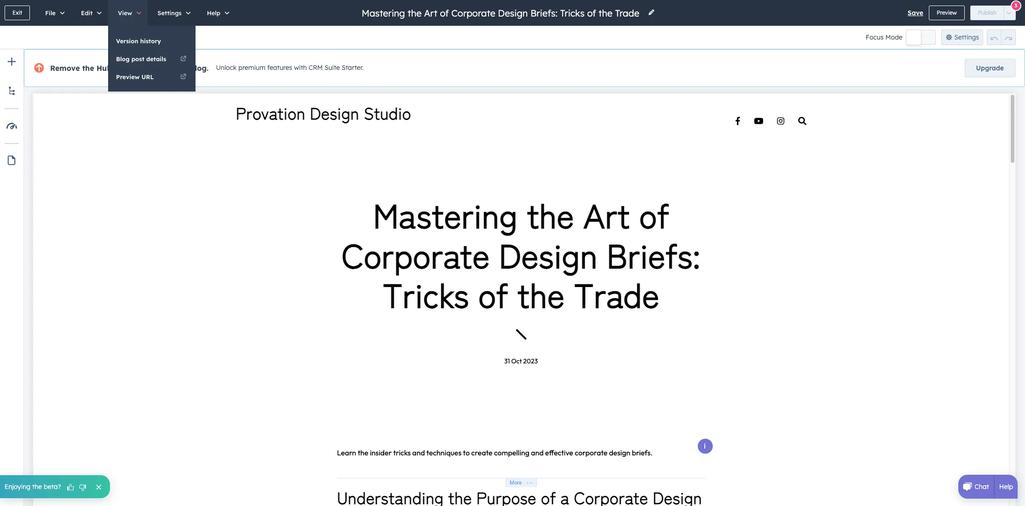Task type: vqa. For each thing, say whether or not it's contained in the screenshot.
the bottom Settings
yes



Task type: describe. For each thing, give the bounding box(es) containing it.
hubspot
[[97, 64, 129, 73]]

file
[[45, 9, 56, 17]]

chat
[[975, 483, 990, 491]]

file button
[[36, 0, 71, 26]]

enjoying the beta? button
[[0, 476, 110, 499]]

the for hubspot
[[82, 64, 94, 73]]

with
[[294, 64, 307, 72]]

publish group
[[971, 6, 1017, 20]]

blog post details
[[116, 55, 166, 63]]

save button
[[908, 7, 924, 18]]

publish
[[979, 9, 997, 16]]

1 vertical spatial settings
[[955, 33, 980, 41]]

version history
[[116, 37, 161, 45]]

preview url link
[[108, 68, 196, 86]]

preview for preview url
[[116, 73, 140, 81]]

upgrade link
[[965, 59, 1016, 77]]

3
[[1015, 2, 1018, 9]]

1 vertical spatial settings button
[[942, 29, 984, 45]]

remove
[[50, 64, 80, 73]]

exit link
[[5, 6, 30, 20]]

preview button
[[930, 6, 965, 20]]

logo
[[131, 64, 148, 73]]

blog.
[[190, 64, 209, 73]]



Task type: locate. For each thing, give the bounding box(es) containing it.
the left beta?
[[32, 483, 42, 491]]

blog
[[116, 55, 130, 63]]

help button
[[197, 0, 236, 26]]

the for beta?
[[32, 483, 42, 491]]

beta?
[[44, 483, 61, 491]]

the
[[82, 64, 94, 73], [32, 483, 42, 491]]

the right remove
[[82, 64, 94, 73]]

starter.
[[342, 64, 364, 72]]

upgrade
[[977, 64, 1005, 72]]

0 horizontal spatial the
[[32, 483, 42, 491]]

0 horizontal spatial settings button
[[148, 0, 197, 26]]

details
[[146, 55, 166, 63]]

0 vertical spatial settings
[[158, 9, 182, 17]]

view
[[118, 9, 132, 17]]

0 horizontal spatial preview
[[116, 73, 140, 81]]

post
[[132, 55, 144, 63]]

edit
[[81, 9, 93, 17]]

version
[[116, 37, 138, 45]]

group
[[988, 29, 1017, 45]]

suite
[[325, 64, 340, 72]]

version history button
[[108, 32, 196, 50]]

preview right save button
[[937, 9, 958, 16]]

settings button down preview button
[[942, 29, 984, 45]]

preview for preview
[[937, 9, 958, 16]]

0 vertical spatial preview
[[937, 9, 958, 16]]

preview url
[[116, 73, 154, 81]]

from
[[150, 64, 168, 73]]

features
[[267, 64, 293, 72]]

0 vertical spatial help
[[207, 9, 221, 17]]

thumbsup image
[[67, 484, 75, 492]]

the inside "button"
[[32, 483, 42, 491]]

focus mode
[[866, 33, 903, 41]]

unlock
[[216, 64, 237, 72]]

view button
[[108, 0, 148, 26]]

publish button
[[971, 6, 1005, 20]]

your
[[171, 64, 188, 73]]

enjoying
[[5, 483, 30, 491]]

premium
[[239, 64, 266, 72]]

0 horizontal spatial settings
[[158, 9, 182, 17]]

1 horizontal spatial the
[[82, 64, 94, 73]]

1 horizontal spatial help
[[1000, 483, 1014, 491]]

preview down remove the hubspot logo from your blog.
[[116, 73, 140, 81]]

focus
[[866, 33, 884, 41]]

settings button up version history button
[[148, 0, 197, 26]]

0 horizontal spatial help
[[207, 9, 221, 17]]

settings up version history button
[[158, 9, 182, 17]]

remove the hubspot logo from your blog.
[[50, 64, 209, 73]]

preview inside preview url link
[[116, 73, 140, 81]]

save
[[908, 9, 924, 17]]

url
[[142, 73, 154, 81]]

focus mode element
[[907, 30, 936, 45]]

0 vertical spatial the
[[82, 64, 94, 73]]

mode
[[886, 33, 903, 41]]

crm
[[309, 64, 323, 72]]

history
[[140, 37, 161, 45]]

1 horizontal spatial settings
[[955, 33, 980, 41]]

help inside 'button'
[[207, 9, 221, 17]]

1 horizontal spatial preview
[[937, 9, 958, 16]]

enjoying the beta?
[[5, 483, 61, 491]]

1 vertical spatial help
[[1000, 483, 1014, 491]]

settings
[[158, 9, 182, 17], [955, 33, 980, 41]]

edit button
[[71, 0, 108, 26]]

1 horizontal spatial settings button
[[942, 29, 984, 45]]

preview
[[937, 9, 958, 16], [116, 73, 140, 81]]

settings button
[[148, 0, 197, 26], [942, 29, 984, 45]]

exit
[[12, 9, 22, 16]]

blog post details link
[[108, 50, 196, 68]]

0 vertical spatial settings button
[[148, 0, 197, 26]]

unlock premium features with crm suite starter.
[[216, 64, 364, 72]]

1 vertical spatial preview
[[116, 73, 140, 81]]

preview inside preview button
[[937, 9, 958, 16]]

link opens in a new window image
[[180, 56, 186, 62], [180, 56, 186, 62], [180, 74, 186, 80], [180, 74, 186, 80]]

settings down preview button
[[955, 33, 980, 41]]

None field
[[361, 7, 643, 19]]

1 vertical spatial the
[[32, 483, 42, 491]]

help
[[207, 9, 221, 17], [1000, 483, 1014, 491]]

thumbsdown image
[[79, 484, 87, 492]]



